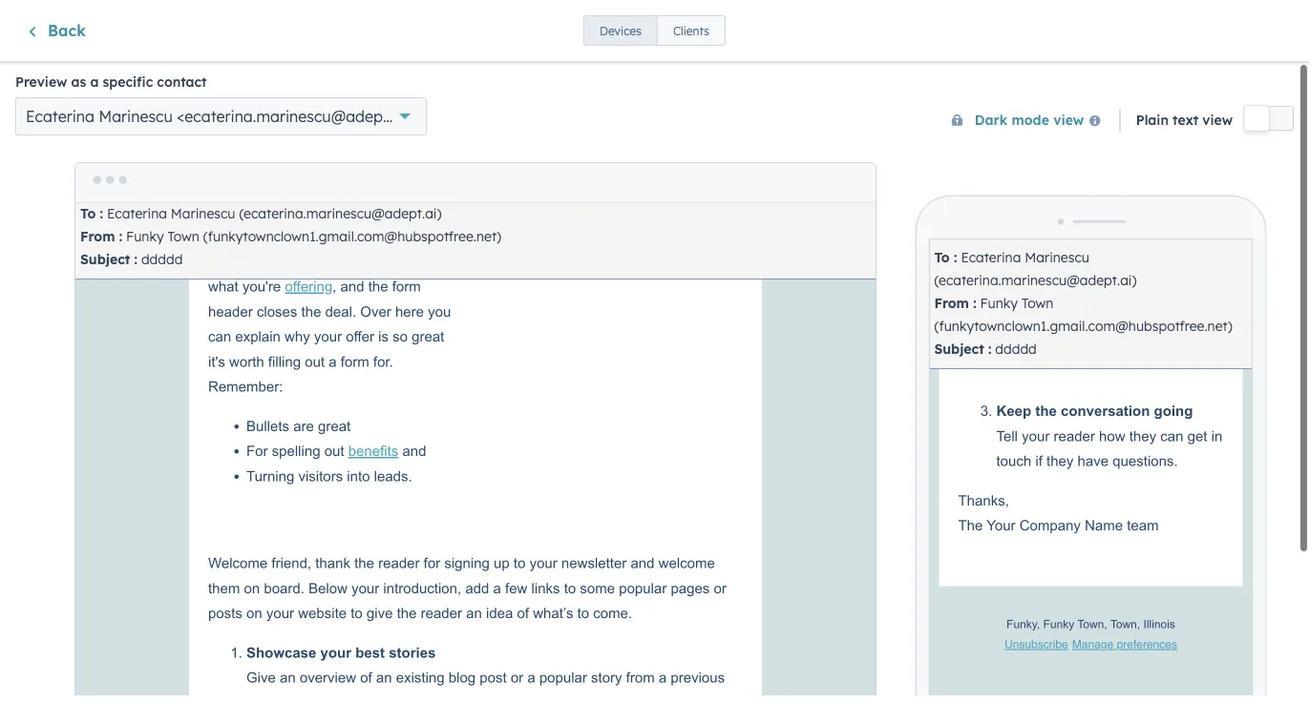 Task type: locate. For each thing, give the bounding box(es) containing it.
(funkytownclown1.gmail.com@hubspotfree.net)
[[203, 228, 501, 245], [934, 318, 1232, 335]]

to :
[[934, 249, 957, 266]]

0 vertical spatial (ecaterina.marinescu@adept.ai)
[[239, 205, 442, 222]]

1 vertical spatial town
[[1022, 295, 1053, 312]]

from
[[80, 228, 115, 245], [934, 295, 969, 312]]

to for to :
[[934, 249, 950, 266]]

1 view from the left
[[1053, 112, 1084, 128]]

1 horizontal spatial to
[[934, 249, 950, 266]]

1 vertical spatial ddddd
[[995, 341, 1037, 358]]

create a/b test
[[60, 74, 163, 91]]

1 vertical spatial marinescu
[[171, 205, 235, 222]]

2 view from the left
[[1202, 112, 1233, 128]]

1 vertical spatial to
[[934, 249, 950, 266]]

to : ecaterina marinescu (ecaterina.marinescu@adept.ai) from : funky town (funkytownclown1.gmail.com@hubspotfree.net) subject : ddddd
[[80, 205, 501, 268]]

0 horizontal spatial funky
[[126, 228, 164, 245]]

None field
[[563, 14, 709, 40]]

dark mode view
[[975, 112, 1084, 128]]

ecaterina for ecaterina marinescu <ecaterina.marinescu@adept.ai>
[[26, 107, 94, 126]]

0 vertical spatial from
[[80, 228, 115, 245]]

to inside to : ecaterina marinescu (ecaterina.marinescu@adept.ai) from : funky town (funkytownclown1.gmail.com@hubspotfree.net) subject : ddddd
[[80, 205, 96, 222]]

exit button
[[19, 8, 92, 46]]

subject : ddddd
[[934, 341, 1037, 358]]

ecaterina marinescu <ecaterina.marinescu@adept.ai>
[[26, 107, 413, 126]]

marinescu inside ecaterina marinescu (ecaterina.marinescu@adept.ai)
[[1025, 249, 1089, 266]]

ddddd
[[141, 251, 183, 268], [995, 341, 1037, 358]]

1 vertical spatial funky
[[980, 295, 1018, 312]]

marinescu inside popup button
[[99, 107, 173, 126]]

marinescu
[[99, 107, 173, 126], [171, 205, 235, 222], [1025, 249, 1089, 266]]

0 horizontal spatial (funkytownclown1.gmail.com@hubspotfree.net)
[[203, 228, 501, 245]]

0 vertical spatial town
[[168, 228, 199, 245]]

as
[[71, 74, 86, 90]]

1 horizontal spatial view
[[1202, 112, 1233, 128]]

a
[[90, 74, 99, 90]]

1 horizontal spatial from
[[934, 295, 969, 312]]

0 vertical spatial subject
[[80, 251, 130, 268]]

0 vertical spatial ecaterina
[[26, 107, 94, 126]]

2 vertical spatial marinescu
[[1025, 249, 1089, 266]]

1 vertical spatial from
[[934, 295, 969, 312]]

devices
[[600, 23, 642, 38]]

ecaterina inside to : ecaterina marinescu (ecaterina.marinescu@adept.ai) from : funky town (funkytownclown1.gmail.com@hubspotfree.net) subject : ddddd
[[107, 205, 167, 222]]

1 horizontal spatial (funkytownclown1.gmail.com@hubspotfree.net)
[[934, 318, 1232, 335]]

exit
[[43, 18, 68, 35]]

view right 'text' on the top of the page
[[1202, 112, 1233, 128]]

0 vertical spatial to
[[80, 205, 96, 222]]

:
[[100, 205, 103, 222], [119, 228, 122, 245], [954, 249, 957, 266], [134, 251, 137, 268], [973, 295, 976, 312], [988, 341, 992, 358]]

view right "mode"
[[1053, 112, 1084, 128]]

to
[[80, 205, 96, 222], [934, 249, 950, 266]]

0 vertical spatial ddddd
[[141, 251, 183, 268]]

2 vertical spatial ecaterina
[[961, 249, 1021, 266]]

ecaterina inside popup button
[[26, 107, 94, 126]]

ecaterina for ecaterina marinescu (ecaterina.marinescu@adept.ai)
[[961, 249, 1021, 266]]

1 vertical spatial ecaterina
[[107, 205, 167, 222]]

town
[[168, 228, 199, 245], [1022, 295, 1053, 312]]

1 vertical spatial (ecaterina.marinescu@adept.ai)
[[934, 272, 1137, 289]]

0 horizontal spatial town
[[168, 228, 199, 245]]

Clients button
[[657, 15, 726, 46]]

funky
[[126, 228, 164, 245], [980, 295, 1018, 312]]

back button
[[25, 19, 86, 42]]

0 horizontal spatial view
[[1053, 112, 1084, 128]]

(ecaterina.marinescu@adept.ai) inside to : ecaterina marinescu (ecaterina.marinescu@adept.ai) from : funky town (funkytownclown1.gmail.com@hubspotfree.net) subject : ddddd
[[239, 205, 442, 222]]

(ecaterina.marinescu@adept.ai)
[[239, 205, 442, 222], [934, 272, 1137, 289]]

0 horizontal spatial ecaterina
[[26, 107, 94, 126]]

0 horizontal spatial ddddd
[[141, 251, 183, 268]]

a/b
[[108, 74, 134, 91]]

ecaterina
[[26, 107, 94, 126], [107, 205, 167, 222], [961, 249, 1021, 266]]

0 vertical spatial funky
[[126, 228, 164, 245]]

1 horizontal spatial funky
[[980, 295, 1018, 312]]

1 horizontal spatial ecaterina
[[107, 205, 167, 222]]

from inside to : ecaterina marinescu (ecaterina.marinescu@adept.ai) from : funky town (funkytownclown1.gmail.com@hubspotfree.net) subject : ddddd
[[80, 228, 115, 245]]

preview as a specific contact
[[15, 74, 207, 90]]

marinescu for <ecaterina.marinescu@adept.ai>
[[99, 107, 173, 126]]

view inside button
[[1053, 112, 1084, 128]]

0 horizontal spatial from
[[80, 228, 115, 245]]

subject
[[80, 251, 130, 268], [934, 341, 984, 358]]

0 horizontal spatial subject
[[80, 251, 130, 268]]

0 vertical spatial marinescu
[[99, 107, 173, 126]]

1 horizontal spatial ddddd
[[995, 341, 1037, 358]]

create a/b test button
[[19, 70, 205, 95], [35, 74, 163, 92]]

1 vertical spatial subject
[[934, 341, 984, 358]]

0 horizontal spatial (ecaterina.marinescu@adept.ai)
[[239, 205, 442, 222]]

1 horizontal spatial town
[[1022, 295, 1053, 312]]

town inside funky town (funkytownclown1.gmail.com@hubspotfree.net)
[[1022, 295, 1053, 312]]

0 horizontal spatial to
[[80, 205, 96, 222]]

0 vertical spatial (funkytownclown1.gmail.com@hubspotfree.net)
[[203, 228, 501, 245]]

2 horizontal spatial ecaterina
[[961, 249, 1021, 266]]

view
[[1053, 112, 1084, 128], [1202, 112, 1233, 128]]

group
[[583, 15, 726, 46]]

ecaterina inside ecaterina marinescu (ecaterina.marinescu@adept.ai)
[[961, 249, 1021, 266]]



Task type: describe. For each thing, give the bounding box(es) containing it.
1 horizontal spatial (ecaterina.marinescu@adept.ai)
[[934, 272, 1137, 289]]

marinescu inside to : ecaterina marinescu (ecaterina.marinescu@adept.ai) from : funky town (funkytownclown1.gmail.com@hubspotfree.net) subject : ddddd
[[171, 205, 235, 222]]

contact
[[157, 74, 207, 90]]

1 vertical spatial (funkytownclown1.gmail.com@hubspotfree.net)
[[934, 318, 1232, 335]]

ddddd inside to : ecaterina marinescu (ecaterina.marinescu@adept.ai) from : funky town (funkytownclown1.gmail.com@hubspotfree.net) subject : ddddd
[[141, 251, 183, 268]]

Devices button
[[583, 15, 658, 46]]

: for subject : ddddd
[[988, 341, 992, 358]]

plain
[[1136, 112, 1169, 128]]

from :
[[934, 295, 976, 312]]

view for plain text view
[[1202, 112, 1233, 128]]

text
[[1173, 112, 1199, 128]]

test
[[139, 74, 163, 91]]

create
[[60, 74, 104, 91]]

marinescu for (ecaterina.marinescu@adept.ai)
[[1025, 249, 1089, 266]]

mode
[[1012, 112, 1049, 128]]

plain text view
[[1136, 112, 1233, 128]]

back
[[48, 21, 86, 40]]

: for from :
[[973, 295, 976, 312]]

funky inside to : ecaterina marinescu (ecaterina.marinescu@adept.ai) from : funky town (funkytownclown1.gmail.com@hubspotfree.net) subject : ddddd
[[126, 228, 164, 245]]

ecaterina marinescu <ecaterina.marinescu@adept.ai> button
[[15, 97, 427, 136]]

view for dark mode view
[[1053, 112, 1084, 128]]

clients
[[673, 23, 709, 38]]

preview
[[15, 74, 67, 90]]

funky town (funkytownclown1.gmail.com@hubspotfree.net)
[[934, 295, 1232, 335]]

dark
[[975, 112, 1008, 128]]

(funkytownclown1.gmail.com@hubspotfree.net) inside to : ecaterina marinescu (ecaterina.marinescu@adept.ai) from : funky town (funkytownclown1.gmail.com@hubspotfree.net) subject : ddddd
[[203, 228, 501, 245]]

group containing devices
[[583, 15, 726, 46]]

1 horizontal spatial subject
[[934, 341, 984, 358]]

: for to : ecaterina marinescu (ecaterina.marinescu@adept.ai) from : funky town (funkytownclown1.gmail.com@hubspotfree.net) subject : ddddd
[[100, 205, 103, 222]]

funky inside funky town (funkytownclown1.gmail.com@hubspotfree.net)
[[980, 295, 1018, 312]]

<ecaterina.marinescu@adept.ai>
[[177, 107, 413, 126]]

subject inside to : ecaterina marinescu (ecaterina.marinescu@adept.ai) from : funky town (funkytownclown1.gmail.com@hubspotfree.net) subject : ddddd
[[80, 251, 130, 268]]

town inside to : ecaterina marinescu (ecaterina.marinescu@adept.ai) from : funky town (funkytownclown1.gmail.com@hubspotfree.net) subject : ddddd
[[168, 228, 199, 245]]

specific
[[103, 74, 153, 90]]

dark mode view button
[[944, 109, 1108, 132]]

ecaterina marinescu (ecaterina.marinescu@adept.ai)
[[934, 249, 1137, 289]]

: for to :
[[954, 249, 957, 266]]

to for to : ecaterina marinescu (ecaterina.marinescu@adept.ai) from : funky town (funkytownclown1.gmail.com@hubspotfree.net) subject : ddddd
[[80, 205, 96, 222]]



Task type: vqa. For each thing, say whether or not it's contained in the screenshot.


